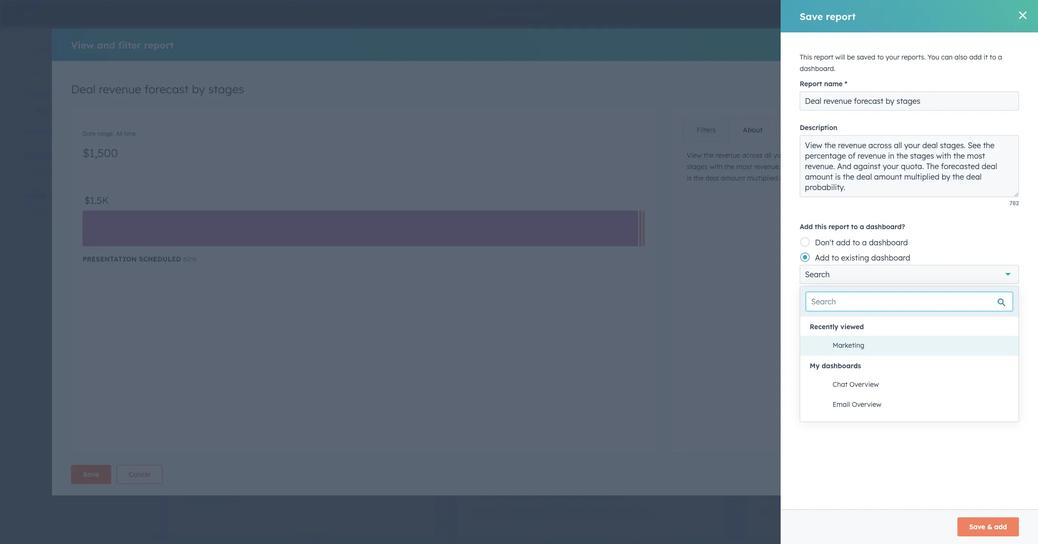 Task type: describe. For each thing, give the bounding box(es) containing it.
landing page total views and form submissions
[[473, 432, 702, 444]]

tab list containing filters
[[683, 118, 777, 142]]

view for view the revenue across all your deal stages. see the percentage of revenue in the stages with the most revenue. and against your quota. the forecasted deal amount is the deal amount multiplied by the deal probability.
[[687, 151, 702, 160]]

deal revenue forecast by stages
[[71, 82, 244, 96]]

save report
[[800, 10, 856, 22]]

save button
[[71, 466, 111, 485]]

0 vertical spatial my
[[632, 159, 643, 169]]

2 marketing button from the top
[[810, 415, 1019, 435]]

in inside the view the revenue across all your deal stages. see the percentage of revenue in the stages with the most revenue. and against your quota. the forecasted deal amount is the deal amount multiplied by the deal probability.
[[928, 151, 933, 160]]

save for save report
[[800, 10, 824, 22]]

(13) filters selected button
[[23, 162, 142, 181]]

$1,500
[[82, 146, 118, 160]]

0 vertical spatial this
[[815, 223, 827, 231]]

add to new dashboard
[[816, 288, 897, 297]]

much
[[492, 159, 511, 169]]

to up existing
[[853, 238, 860, 248]]

save & add
[[970, 523, 1008, 532]]

most inside the view the revenue across all your deal stages. see the percentage of revenue in the stages with the most revenue. and against your quota. the forecasted deal amount is the deal amount multiplied by the deal probability.
[[737, 163, 753, 171]]

select button
[[23, 204, 142, 223]]

all left "frequency:"
[[218, 204, 225, 211]]

frequency:
[[248, 204, 278, 211]]

to inside there is no data to show in this time frame. try changing the date range.
[[831, 320, 838, 329]]

which forms are marketing qualified leads submitting on first?
[[762, 464, 987, 474]]

form
[[637, 452, 656, 462]]

report name
[[800, 80, 843, 88]]

my inside how many views do my landing pages have? form submissions and contacts?
[[547, 452, 558, 462]]

(13)
[[28, 167, 41, 176]]

and inside how many views do my landing pages have? form submissions and contacts?
[[473, 464, 487, 473]]

to left new
[[832, 288, 840, 297]]

list box containing recently viewed
[[801, 317, 1019, 435]]

how for how much revenue am i likely to close from my open deals?
[[473, 159, 489, 169]]

Report name text field
[[800, 92, 1020, 111]]

search
[[806, 270, 830, 279]]

filters for (13)
[[43, 167, 63, 176]]

save & add button
[[958, 518, 1020, 537]]

there is no data to show in this time frame. try changing the date range.
[[771, 320, 988, 341]]

which
[[762, 464, 784, 474]]

see
[[830, 151, 841, 160]]

scheduled
[[139, 255, 181, 264]]

0 vertical spatial dashboard
[[869, 238, 909, 248]]

2 30 from the left
[[630, 508, 637, 516]]

total
[[543, 432, 565, 444]]

how for how many views do my landing pages have? form submissions and contacts?
[[473, 452, 489, 462]]

this
[[800, 53, 813, 62]]

1 horizontal spatial all
[[845, 139, 856, 151]]

filters for clear
[[43, 127, 62, 136]]

0 horizontal spatial add
[[837, 238, 851, 248]]

filters link
[[684, 119, 730, 142]]

dashboards
[[822, 362, 862, 371]]

to up don't add to a dashboard
[[852, 223, 858, 231]]

on
[[957, 464, 966, 474]]

quota.
[[839, 163, 859, 171]]

0 vertical spatial views
[[568, 432, 594, 444]]

submissions inside how many views do my landing pages have? form submissions and contacts?
[[658, 452, 702, 462]]

-
[[532, 35, 535, 44]]

date range: in the last 30 days
[[473, 508, 557, 516]]

overview for chat overview
[[850, 381, 879, 389]]

85
[[46, 44, 53, 52]]

60%
[[183, 255, 197, 264]]

frame.
[[902, 320, 926, 329]]

add inside the this report will be saved to your reports. you can also add it to a dashboard.
[[970, 53, 982, 62]]

compared to: previous 30 days
[[567, 508, 651, 516]]

of inside the view the revenue across all your deal stages. see the percentage of revenue in the stages with the most revenue. and against your quota. the forecasted deal amount is the deal amount multiplied by the deal probability.
[[893, 151, 899, 160]]

to right likely
[[583, 159, 590, 169]]

this report will be saved to your reports. you can also add it to a dashboard.
[[800, 53, 1003, 73]]

the
[[861, 163, 872, 171]]

by inside the view the revenue across all your deal stages. see the percentage of revenue in the stages with the most revenue. and against your quota. the forecasted deal amount is the deal amount multiplied by the deal probability.
[[780, 174, 788, 183]]

this inside there is no data to show in this time frame. try changing the date range.
[[869, 320, 882, 329]]

1 marketing button from the top
[[810, 336, 1019, 356]]

data
[[811, 320, 828, 329]]

email overview button
[[810, 395, 1019, 415]]

0 vertical spatial marketing
[[833, 341, 865, 350]]

presentation
[[82, 255, 137, 264]]

view the revenue across all your deal stages. see the percentage of revenue in the stages with the most revenue. and against your quota. the forecasted deal amount is the deal amount multiplied by the deal probability.
[[687, 151, 949, 183]]

who for who has lost the most deals?
[[762, 159, 778, 169]]

data
[[23, 150, 39, 159]]

add for add to new dashboard
[[816, 288, 830, 297]]

1-15 of 85 results
[[23, 44, 76, 52]]

existing
[[842, 253, 870, 263]]

lost for the
[[795, 159, 808, 169]]

0 vertical spatial interactive chart image
[[762, 0, 996, 87]]

to right saved
[[878, 53, 884, 62]]

report for create report
[[522, 7, 550, 19]]

is inside there is no data to show in this time frame. try changing the date range.
[[792, 320, 798, 329]]

report
[[800, 80, 823, 88]]

clear filters button
[[23, 126, 62, 137]]

a inside add this report to a dashboard? element
[[863, 238, 867, 248]]

your inside the this report will be saved to your reports. you can also add it to a dashboard.
[[886, 53, 900, 62]]

in inside there is no data to show in this time frame. try changing the date range.
[[861, 320, 867, 329]]

results
[[55, 44, 76, 52]]

date range:
[[762, 204, 794, 211]]

chat overview button
[[810, 375, 1019, 395]]

email
[[833, 401, 851, 409]]

lead
[[859, 432, 880, 444]]

1 horizontal spatial amount
[[925, 163, 949, 171]]

no
[[800, 320, 809, 329]]

0 vertical spatial of
[[37, 44, 44, 52]]

close image
[[1020, 11, 1027, 19]]

clear filters
[[23, 127, 62, 136]]

report inside dialog
[[144, 39, 174, 51]]

don't
[[816, 238, 835, 248]]

save for save
[[83, 471, 99, 479]]

deal down rep
[[909, 163, 923, 171]]

1 30 from the left
[[536, 508, 542, 516]]

deals closed lost all time by rep
[[762, 139, 914, 151]]

report for save report
[[826, 10, 856, 22]]

data sources
[[23, 150, 66, 159]]

all down won
[[218, 497, 225, 504]]

visualization
[[23, 192, 65, 201]]

also
[[955, 53, 968, 62]]

deal up and at the right
[[790, 151, 803, 160]]

1 horizontal spatial your
[[823, 163, 837, 171]]

by inside marketing qualified lead totals by first conversion
[[913, 432, 924, 444]]

in
[[507, 508, 513, 516]]

will
[[836, 53, 846, 62]]

0 horizontal spatial amount
[[721, 174, 746, 183]]

Description text field
[[800, 135, 1020, 197]]

by right forecast
[[192, 82, 205, 96]]

(13) filters selected
[[28, 167, 95, 176]]

and inside dialog
[[97, 39, 115, 51]]

first?
[[969, 464, 987, 474]]

add to existing dashboard
[[816, 253, 911, 263]]

time inside there is no data to show in this time frame. try changing the date range.
[[884, 320, 900, 329]]

dialog containing deal revenue forecast by stages
[[52, 29, 987, 496]]

recently viewed button
[[801, 319, 1019, 335]]

who has won the most deals?
[[185, 452, 292, 462]]

1 vertical spatial marketing
[[833, 421, 865, 429]]

recently viewed
[[810, 323, 864, 331]]

the inside there is no data to show in this time frame. try changing the date range.
[[976, 320, 988, 329]]

deals for deals
[[768, 181, 784, 188]]

stages inside the view the revenue across all your deal stages. see the percentage of revenue in the stages with the most revenue. and against your quota. the forecasted deal amount is the deal amount multiplied by the deal probability.
[[687, 163, 708, 171]]

0 horizontal spatial your
[[774, 151, 788, 160]]

changing
[[941, 320, 974, 329]]

page
[[515, 432, 540, 444]]

cancel button
[[117, 466, 163, 485]]

email overview
[[833, 401, 882, 409]]

overview for email overview
[[852, 401, 882, 409]]

782
[[1010, 200, 1020, 207]]

0
[[529, 16, 538, 33]]

has for lost
[[780, 159, 793, 169]]

my dashboards button
[[801, 358, 1019, 374]]

deal down against
[[802, 174, 815, 183]]



Task type: vqa. For each thing, say whether or not it's contained in the screenshot.
rightmost my
yes



Task type: locate. For each thing, give the bounding box(es) containing it.
1 vertical spatial stages
[[687, 163, 708, 171]]

page section element
[[0, 0, 1039, 27]]

1 vertical spatial all
[[765, 151, 772, 160]]

create
[[489, 7, 519, 19]]

1 horizontal spatial of
[[893, 151, 899, 160]]

1 vertical spatial is
[[792, 320, 798, 329]]

amount right forecasted
[[925, 163, 949, 171]]

about link
[[730, 119, 777, 142]]

30 right last
[[536, 508, 542, 516]]

probability.
[[817, 174, 853, 183]]

days right previous
[[638, 508, 651, 516]]

0 horizontal spatial in
[[861, 320, 867, 329]]

stages.
[[805, 151, 828, 160]]

who up multiplied at the top right of the page
[[762, 159, 778, 169]]

1 horizontal spatial interactive chart image
[[762, 0, 996, 87]]

days right last
[[544, 508, 557, 516]]

add this report to a dashboard? element up search search box
[[800, 250, 1020, 284]]

date
[[858, 331, 875, 341]]

monthly
[[279, 204, 301, 211]]

0 vertical spatial save
[[800, 10, 824, 22]]

1 horizontal spatial my
[[632, 159, 643, 169]]

qualified inside marketing qualified lead totals by first conversion
[[814, 432, 856, 444]]

0 vertical spatial marketing button
[[810, 336, 1019, 356]]

conversion
[[762, 444, 814, 455]]

to:
[[597, 508, 604, 516]]

1 vertical spatial and
[[597, 432, 616, 444]]

to right it
[[990, 53, 997, 62]]

save for save & add
[[970, 523, 986, 532]]

1 vertical spatial lost
[[795, 159, 808, 169]]

0 horizontal spatial who
[[185, 452, 201, 462]]

recently
[[810, 323, 839, 331]]

revenue.
[[755, 163, 781, 171]]

my right the from
[[632, 159, 643, 169]]

deals for deals closed lost all time by rep
[[762, 139, 788, 151]]

1 horizontal spatial is
[[792, 320, 798, 329]]

1 horizontal spatial in
[[928, 151, 933, 160]]

your left reports.
[[886, 53, 900, 62]]

3 button
[[644, 16, 651, 34]]

0 horizontal spatial views
[[514, 452, 534, 462]]

cancel
[[129, 471, 151, 479]]

1 horizontal spatial this
[[869, 320, 882, 329]]

days
[[544, 508, 557, 516], [638, 508, 651, 516]]

revenue
[[99, 82, 141, 96], [716, 151, 741, 160], [901, 151, 926, 160], [513, 159, 542, 169]]

qualified left leads
[[862, 464, 893, 474]]

0 horizontal spatial and
[[97, 39, 115, 51]]

0 vertical spatial overview
[[850, 381, 879, 389]]

a up don't add to a dashboard
[[860, 223, 865, 231]]

0 vertical spatial qualified
[[814, 432, 856, 444]]

revenue left 'am'
[[513, 159, 542, 169]]

clear
[[23, 127, 41, 136]]

your up probability.
[[823, 163, 837, 171]]

this
[[815, 223, 827, 231], [869, 320, 882, 329]]

2 add this report to a dashboard? element from the top
[[800, 250, 1020, 284]]

0 horizontal spatial deals?
[[269, 452, 292, 462]]

who left won
[[185, 452, 201, 462]]

close
[[593, 159, 611, 169]]

0 horizontal spatial most
[[249, 452, 267, 462]]

1 how from the top
[[473, 159, 489, 169]]

submissions right form
[[658, 452, 702, 462]]

has left won
[[203, 452, 216, 462]]

1 vertical spatial of
[[893, 151, 899, 160]]

2 days from the left
[[638, 508, 651, 516]]

filters
[[697, 126, 716, 134]]

reports.
[[902, 53, 926, 62]]

0 vertical spatial and
[[97, 39, 115, 51]]

selected
[[66, 167, 95, 176]]

filters right clear
[[43, 127, 62, 136]]

2 vertical spatial dashboard
[[858, 288, 897, 297]]

None checkbox
[[454, 0, 727, 112], [742, 0, 1016, 104], [454, 119, 727, 397], [742, 119, 1016, 397], [454, 0, 727, 112], [742, 0, 1016, 104], [454, 119, 727, 397], [742, 119, 1016, 397]]

has left against
[[780, 159, 793, 169]]

who for who has won the most deals?
[[185, 452, 201, 462]]

list box
[[801, 317, 1019, 435]]

dashboard for add to new dashboard
[[858, 288, 897, 297]]

report inside page section element
[[522, 7, 550, 19]]

add
[[970, 53, 982, 62], [837, 238, 851, 248], [995, 523, 1008, 532]]

0 vertical spatial filters
[[43, 127, 62, 136]]

date inside dialog
[[82, 130, 96, 137]]

2 how from the top
[[473, 452, 489, 462]]

forms
[[786, 464, 807, 474]]

amount
[[925, 163, 949, 171], [721, 174, 746, 183]]

report
[[522, 7, 550, 19], [826, 10, 856, 22], [144, 39, 174, 51], [815, 53, 834, 62], [829, 223, 850, 231]]

marketing button down chat overview button
[[810, 415, 1019, 435]]

1 horizontal spatial view
[[687, 151, 702, 160]]

view down filters
[[687, 151, 702, 160]]

1 vertical spatial add
[[837, 238, 851, 248]]

2 horizontal spatial deals?
[[844, 159, 867, 169]]

1 vertical spatial dashboard
[[872, 253, 911, 263]]

dashboard right new
[[858, 288, 897, 297]]

1 vertical spatial how
[[473, 452, 489, 462]]

add down add this report to a dashboard?
[[837, 238, 851, 248]]

of up forecasted
[[893, 151, 899, 160]]

2 vertical spatial and
[[473, 464, 487, 473]]

overview
[[850, 381, 879, 389], [852, 401, 882, 409]]

by left first
[[913, 432, 924, 444]]

0 vertical spatial has
[[780, 159, 793, 169]]

views left do
[[514, 452, 534, 462]]

are
[[809, 464, 821, 474]]

2 vertical spatial a
[[863, 238, 867, 248]]

a up "add to existing dashboard"
[[863, 238, 867, 248]]

how left many
[[473, 452, 489, 462]]

your
[[886, 53, 900, 62], [774, 151, 788, 160], [823, 163, 837, 171]]

filters inside popup button
[[43, 167, 63, 176]]

1 vertical spatial deals
[[768, 181, 784, 188]]

2 vertical spatial your
[[823, 163, 837, 171]]

0 horizontal spatial days
[[544, 508, 557, 516]]

a inside the this report will be saved to your reports. you can also add it to a dashboard.
[[999, 53, 1003, 62]]

your up and at the right
[[774, 151, 788, 160]]

to right data
[[831, 320, 838, 329]]

there
[[771, 320, 790, 329]]

2 horizontal spatial most
[[824, 159, 842, 169]]

submitting
[[917, 464, 955, 474]]

1 vertical spatial amount
[[721, 174, 746, 183]]

exit
[[21, 9, 34, 18]]

name
[[825, 80, 843, 88]]

2 horizontal spatial your
[[886, 53, 900, 62]]

new
[[842, 288, 856, 297]]

all up $1,500
[[116, 130, 122, 137]]

1 vertical spatial views
[[514, 452, 534, 462]]

most right won
[[249, 452, 267, 462]]

show
[[840, 320, 858, 329]]

0 vertical spatial all
[[845, 139, 856, 151]]

add for add to existing dashboard
[[816, 253, 830, 263]]

1 vertical spatial filters
[[43, 167, 63, 176]]

1 add this report to a dashboard? element from the top
[[800, 235, 1020, 300]]

lost up see
[[825, 139, 842, 151]]

range.
[[877, 331, 900, 341]]

30 right previous
[[630, 508, 637, 516]]

forecasted
[[874, 163, 907, 171]]

1 vertical spatial marketing button
[[810, 415, 1019, 435]]

0 horizontal spatial all
[[765, 151, 772, 160]]

sources
[[41, 150, 66, 159]]

view up search search field
[[71, 39, 94, 51]]

filters down sources
[[43, 167, 63, 176]]

15
[[29, 44, 35, 52]]

most
[[824, 159, 842, 169], [737, 163, 753, 171], [249, 452, 267, 462]]

tab list
[[683, 118, 777, 142]]

how left much
[[473, 159, 489, 169]]

qualified up marketing
[[814, 432, 856, 444]]

my dashboards
[[810, 362, 862, 371]]

forecast
[[144, 82, 189, 96]]

templates
[[53, 106, 86, 114]]

0 vertical spatial stages
[[208, 82, 244, 96]]

rep
[[898, 139, 914, 151]]

0 horizontal spatial is
[[687, 174, 692, 183]]

1 vertical spatial in
[[861, 320, 867, 329]]

0 vertical spatial who
[[762, 159, 778, 169]]

add right &
[[995, 523, 1008, 532]]

save inside dialog
[[83, 471, 99, 479]]

Search search field
[[806, 292, 1013, 311]]

1 horizontal spatial 30
[[630, 508, 637, 516]]

30
[[536, 508, 542, 516], [630, 508, 637, 516]]

2 vertical spatial save
[[970, 523, 986, 532]]

marketing inside marketing qualified lead totals by first conversion
[[762, 432, 811, 444]]

don't add to a dashboard
[[816, 238, 909, 248]]

try
[[928, 320, 938, 329]]

1 vertical spatial who
[[185, 452, 201, 462]]

deals up revenue. in the top right of the page
[[762, 139, 788, 151]]

closed
[[791, 139, 822, 151]]

how much revenue am i likely to close from my open deals?
[[473, 159, 689, 169]]

0 vertical spatial your
[[886, 53, 900, 62]]

add inside save & add button
[[995, 523, 1008, 532]]

contacts
[[768, 486, 794, 493]]

filters inside button
[[43, 127, 62, 136]]

0 horizontal spatial stages
[[208, 82, 244, 96]]

views up 'landing'
[[568, 432, 594, 444]]

most down across
[[737, 163, 753, 171]]

marketing button down the recently viewed button
[[810, 336, 1019, 356]]

0 horizontal spatial qualified
[[814, 432, 856, 444]]

2 horizontal spatial save
[[970, 523, 986, 532]]

0 horizontal spatial has
[[203, 452, 216, 462]]

how inside how many views do my landing pages have? form submissions and contacts?
[[473, 452, 489, 462]]

marketing
[[823, 464, 860, 474]]

percentage
[[855, 151, 891, 160]]

0 vertical spatial a
[[999, 53, 1003, 62]]

saved
[[857, 53, 876, 62]]

all up quota.
[[845, 139, 856, 151]]

deals down revenue. in the top right of the page
[[768, 181, 784, 188]]

1 horizontal spatial views
[[568, 432, 594, 444]]

filter
[[118, 39, 141, 51]]

of right 15
[[37, 44, 44, 52]]

0 vertical spatial how
[[473, 159, 489, 169]]

all inside dialog
[[116, 130, 122, 137]]

range: inside dialog
[[97, 130, 114, 137]]

revenue down rep
[[901, 151, 926, 160]]

to
[[878, 53, 884, 62], [990, 53, 997, 62], [583, 159, 590, 169], [852, 223, 858, 231], [853, 238, 860, 248], [832, 253, 840, 263], [832, 288, 840, 297], [831, 320, 838, 329]]

select
[[28, 209, 50, 218]]

submissions up form
[[644, 432, 702, 444]]

1 days from the left
[[544, 508, 557, 516]]

add this report to a dashboard? element containing add to existing dashboard
[[800, 250, 1020, 284]]

by down and at the right
[[780, 174, 788, 183]]

1 horizontal spatial lost
[[825, 139, 842, 151]]

form
[[619, 432, 641, 444]]

0 vertical spatial submissions
[[644, 432, 702, 444]]

is inside the view the revenue across all your deal stages. see the percentage of revenue in the stages with the most revenue. and against your quota. the forecasted deal amount is the deal amount multiplied by the deal probability.
[[687, 174, 692, 183]]

all up revenue. in the top right of the page
[[765, 151, 772, 160]]

1 vertical spatial your
[[774, 151, 788, 160]]

lost right and at the right
[[795, 159, 808, 169]]

interactive chart image
[[762, 0, 996, 87], [185, 213, 419, 368]]

0 vertical spatial add
[[970, 53, 982, 62]]

0 vertical spatial in
[[928, 151, 933, 160]]

1 horizontal spatial deals?
[[666, 159, 689, 169]]

0 horizontal spatial view
[[71, 39, 94, 51]]

revenue right deal
[[99, 82, 141, 96]]

overview up email overview
[[850, 381, 879, 389]]

marketing up marketing qualified lead totals by first conversion
[[833, 421, 865, 429]]

this up date
[[869, 320, 882, 329]]

view for view and filter report
[[71, 39, 94, 51]]

many
[[492, 452, 512, 462]]

0 horizontal spatial of
[[37, 44, 44, 52]]

1 vertical spatial view
[[687, 151, 702, 160]]

all down forms on the right
[[796, 509, 802, 516]]

deals?
[[666, 159, 689, 169], [844, 159, 867, 169], [269, 452, 292, 462]]

1 horizontal spatial who
[[762, 159, 778, 169]]

add this report to a dashboard? element containing don't add to a dashboard
[[800, 235, 1020, 300]]

search button
[[800, 265, 1020, 284]]

the
[[704, 151, 714, 160], [843, 151, 853, 160], [935, 151, 945, 160], [810, 159, 822, 169], [725, 163, 735, 171], [694, 174, 704, 183], [790, 174, 800, 183], [976, 320, 988, 329], [235, 452, 246, 462], [514, 508, 523, 516]]

have?
[[614, 452, 635, 462]]

most up probability.
[[824, 159, 842, 169]]

&
[[988, 523, 993, 532]]

submissions
[[644, 432, 702, 444], [658, 452, 702, 462]]

add left it
[[970, 53, 982, 62]]

with
[[710, 163, 723, 171]]

0 horizontal spatial 30
[[536, 508, 542, 516]]

dialog
[[52, 29, 987, 496]]

marketing down viewed in the right of the page
[[833, 341, 865, 350]]

1 horizontal spatial save
[[800, 10, 824, 22]]

amount down with
[[721, 174, 746, 183]]

report for this report will be saved to your reports. you can also add it to a dashboard.
[[815, 53, 834, 62]]

and up pages
[[597, 432, 616, 444]]

view inside the view the revenue across all your deal stages. see the percentage of revenue in the stages with the most revenue. and against your quota. the forecasted deal amount is the deal amount multiplied by the deal probability.
[[687, 151, 702, 160]]

my right do
[[547, 452, 558, 462]]

to down don't
[[832, 253, 840, 263]]

deal down with
[[706, 174, 719, 183]]

0 button
[[529, 16, 538, 34]]

0 horizontal spatial my
[[547, 452, 558, 462]]

views inside how many views do my landing pages have? form submissions and contacts?
[[514, 452, 534, 462]]

this up don't
[[815, 223, 827, 231]]

1 vertical spatial a
[[860, 223, 865, 231]]

a right it
[[999, 53, 1003, 62]]

Search search field
[[23, 63, 142, 83]]

dashboard for add to existing dashboard
[[872, 253, 911, 263]]

and left the 'filter'
[[97, 39, 115, 51]]

dashboard up search dropdown button
[[872, 253, 911, 263]]

2 horizontal spatial add
[[995, 523, 1008, 532]]

all down much
[[507, 204, 513, 211]]

most for who has lost the most deals?
[[824, 159, 842, 169]]

from
[[613, 159, 630, 169]]

be
[[848, 53, 855, 62]]

add this report to a dashboard? element down dashboard?
[[800, 235, 1020, 300]]

of
[[37, 44, 44, 52], [893, 151, 899, 160]]

1 vertical spatial add
[[816, 253, 830, 263]]

presentation scheduled button
[[82, 254, 181, 265]]

1 vertical spatial qualified
[[862, 464, 893, 474]]

pages
[[589, 452, 612, 462]]

lost for all
[[825, 139, 842, 151]]

and left contacts?
[[473, 464, 487, 473]]

None checkbox
[[165, 0, 438, 104], [165, 119, 438, 397], [165, 412, 438, 545], [454, 412, 727, 545], [742, 412, 1016, 545], [165, 0, 438, 104], [165, 119, 438, 397], [165, 412, 438, 545], [454, 412, 727, 545], [742, 412, 1016, 545]]

overview down chat overview
[[852, 401, 882, 409]]

open
[[646, 159, 664, 169]]

0 vertical spatial is
[[687, 174, 692, 183]]

deals? for who has won the most deals?
[[269, 452, 292, 462]]

can
[[942, 53, 953, 62]]

all inside the view the revenue across all your deal stages. see the percentage of revenue in the stages with the most revenue. and against your quota. the forecasted deal amount is the deal amount multiplied by the deal probability.
[[765, 151, 772, 160]]

0 horizontal spatial interactive chart image
[[185, 213, 419, 368]]

2 horizontal spatial and
[[597, 432, 616, 444]]

marketing qualified lead totals by first conversion
[[762, 432, 947, 455]]

1 vertical spatial interactive chart image
[[185, 213, 419, 368]]

1 vertical spatial this
[[869, 320, 882, 329]]

add this report to a dashboard? element
[[800, 235, 1020, 300], [800, 250, 1020, 284]]

marketing up forms on the right
[[762, 432, 811, 444]]

0 horizontal spatial lost
[[795, 159, 808, 169]]

likely
[[563, 159, 581, 169]]

most for who has won the most deals?
[[249, 452, 267, 462]]

deal
[[790, 151, 803, 160], [909, 163, 923, 171], [706, 174, 719, 183], [802, 174, 815, 183]]

views
[[568, 432, 594, 444], [514, 452, 534, 462]]

add for add this report to a dashboard?
[[800, 223, 813, 231]]

my
[[810, 362, 820, 371]]

revenue up with
[[716, 151, 741, 160]]

dashboard?
[[867, 223, 906, 231]]

1 vertical spatial submissions
[[658, 452, 702, 462]]

0 vertical spatial add
[[800, 223, 813, 231]]

2 vertical spatial marketing
[[762, 432, 811, 444]]

frequency: monthly
[[248, 204, 301, 211]]

who has lost the most deals?
[[762, 159, 867, 169]]

filter
[[33, 106, 51, 114]]

deal
[[71, 82, 96, 96]]

has for won
[[203, 452, 216, 462]]

1 horizontal spatial stages
[[687, 163, 708, 171]]

deals? for who has lost the most deals?
[[844, 159, 867, 169]]

1 vertical spatial overview
[[852, 401, 882, 409]]

0 horizontal spatial save
[[83, 471, 99, 479]]

by left rep
[[884, 139, 895, 151]]

dashboard down dashboard?
[[869, 238, 909, 248]]

1 vertical spatial has
[[203, 452, 216, 462]]

leads
[[895, 464, 915, 474]]

report inside the this report will be saved to your reports. you can also add it to a dashboard.
[[815, 53, 834, 62]]



